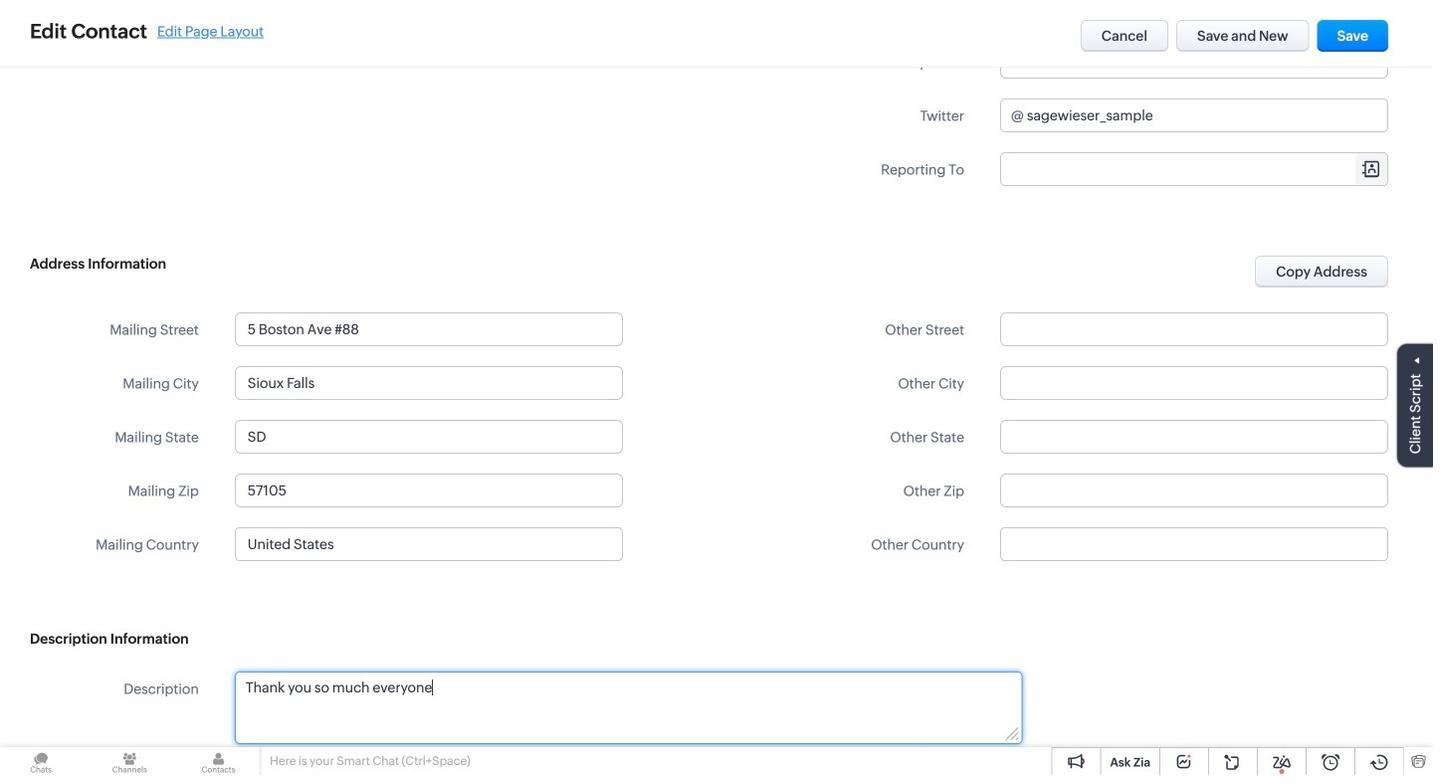 Task type: describe. For each thing, give the bounding box(es) containing it.
contacts image
[[178, 748, 259, 776]]



Task type: locate. For each thing, give the bounding box(es) containing it.
channels image
[[89, 748, 171, 776]]

None text field
[[1001, 0, 1389, 25], [1001, 45, 1389, 79], [1027, 100, 1388, 131], [1002, 153, 1388, 185], [235, 313, 623, 346], [1001, 313, 1389, 346], [235, 366, 623, 400], [1001, 0, 1389, 25], [1001, 45, 1389, 79], [1027, 100, 1388, 131], [1002, 153, 1388, 185], [235, 313, 623, 346], [1001, 313, 1389, 346], [235, 366, 623, 400]]

None text field
[[1001, 366, 1389, 400], [235, 420, 623, 454], [1001, 420, 1389, 454], [235, 474, 623, 508], [1001, 474, 1389, 508], [236, 529, 622, 560], [236, 673, 1022, 744], [1001, 366, 1389, 400], [235, 420, 623, 454], [1001, 420, 1389, 454], [235, 474, 623, 508], [1001, 474, 1389, 508], [236, 529, 622, 560], [236, 673, 1022, 744]]

None field
[[1002, 153, 1388, 185], [236, 529, 622, 560], [1002, 153, 1388, 185], [236, 529, 622, 560]]

chats image
[[0, 748, 82, 776]]



Task type: vqa. For each thing, say whether or not it's contained in the screenshot.
Channels image
yes



